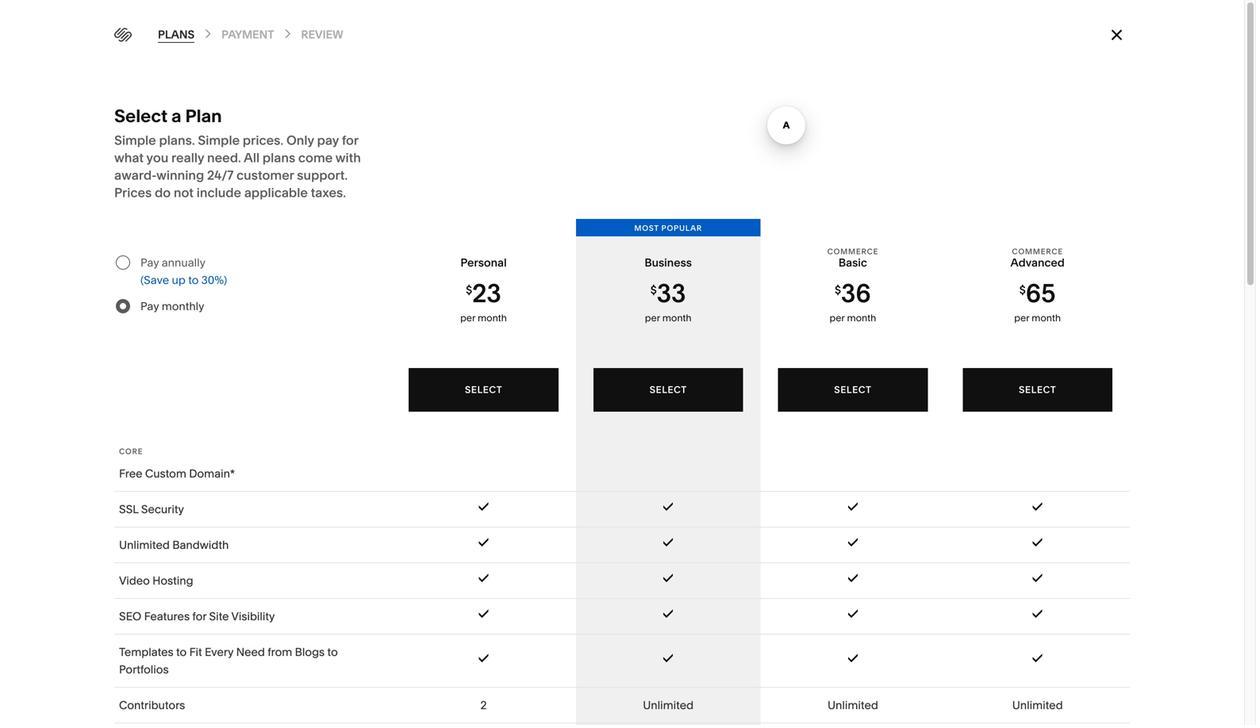 Task type: describe. For each thing, give the bounding box(es) containing it.
not
[[174, 185, 194, 200]]

select for 36
[[834, 384, 872, 396]]

every
[[205, 646, 234, 659]]

pay for pay annually (save up to 30%)
[[140, 256, 159, 269]]

turtle
[[88, 628, 114, 640]]

your
[[724, 697, 747, 710]]

$ for 36
[[835, 283, 841, 297]]

annually
[[162, 256, 206, 269]]

select for 33
[[650, 384, 687, 396]]

days.
[[506, 697, 533, 710]]

per for 36
[[830, 312, 845, 324]]

award-
[[114, 167, 156, 183]]

in
[[485, 697, 494, 710]]

site.
[[750, 697, 771, 710]]

seo features for site visibility
[[119, 610, 275, 623]]

chevron large right light icon image for review
[[281, 27, 294, 40]]

$ 23 per month
[[460, 278, 507, 324]]

video
[[119, 574, 150, 588]]

custom
[[145, 467, 186, 481]]

review
[[301, 28, 343, 41]]

plans.
[[159, 133, 195, 148]]

for inside select a plan simple plans. simple prices. only pay for what you really need. all plans come with award-winning 24/7 customer support. prices do not include applicable taxes.
[[342, 133, 358, 148]]

to right blogs
[[327, 646, 338, 659]]

personal
[[461, 256, 507, 269]]

close image
[[1108, 26, 1126, 44]]

1 select button from the left
[[409, 368, 559, 412]]

select button for 36
[[778, 368, 928, 412]]

33
[[657, 278, 686, 309]]

need
[[236, 646, 265, 659]]

you
[[146, 150, 168, 165]]

need.
[[207, 150, 241, 165]]

$ for 23
[[466, 283, 472, 297]]

terry
[[63, 628, 86, 640]]

basic
[[839, 256, 867, 269]]

squarespace logo image
[[114, 26, 132, 44]]

really
[[171, 150, 204, 165]]

65
[[1026, 278, 1056, 309]]

applicable
[[244, 185, 308, 200]]

business
[[645, 256, 692, 269]]

checkout navigation navigation
[[158, 26, 1104, 44]]

now
[[585, 697, 607, 710]]

edit
[[221, 29, 243, 40]]

prices
[[114, 185, 152, 200]]

what
[[114, 150, 144, 165]]

customer
[[237, 167, 294, 183]]

edit button
[[210, 20, 254, 49]]

$ 36 per month
[[830, 278, 876, 324]]

23
[[472, 278, 501, 309]]

security
[[141, 503, 184, 516]]

upgrade
[[536, 697, 582, 710]]

unlimited bandwidth
[[119, 539, 229, 552]]

select inside select a plan simple plans. simple prices. only pay for what you really need. all plans come with award-winning 24/7 customer support. prices do not include applicable taxes.
[[114, 105, 168, 127]]

ssl security
[[119, 503, 184, 516]]

only
[[286, 133, 314, 148]]

taxes.
[[311, 185, 346, 200]]

visibility
[[231, 610, 275, 623]]

terryturtle85@gmail.com
[[63, 641, 174, 652]]

support.
[[297, 167, 348, 183]]

per for 23
[[460, 312, 476, 324]]

with
[[336, 150, 361, 165]]

commerce for 65
[[1012, 247, 1063, 256]]

blogs
[[295, 646, 325, 659]]

plans
[[263, 150, 295, 165]]

plans button
[[158, 27, 195, 43]]

plan
[[185, 105, 222, 127]]

month for 33
[[662, 312, 692, 324]]

popular
[[662, 223, 702, 233]]

your trial ends in 5 days. upgrade now to get the most out of your site.
[[407, 697, 771, 710]]

plans
[[158, 28, 195, 41]]

month for 65
[[1032, 312, 1061, 324]]

select button for 33
[[594, 368, 743, 412]]

free
[[119, 467, 142, 481]]

commerce advanced
[[1011, 247, 1065, 269]]

up
[[172, 273, 186, 287]]

pay annually (save up to 30%)
[[140, 256, 227, 287]]

payment
[[222, 28, 274, 41]]

core
[[119, 447, 143, 456]]

prices.
[[243, 133, 284, 148]]

come
[[298, 150, 333, 165]]

(save
[[140, 273, 169, 287]]



Task type: locate. For each thing, give the bounding box(es) containing it.
pay
[[317, 133, 339, 148]]

chevron large right light icon image left review
[[281, 27, 294, 40]]

36
[[841, 278, 871, 309]]

1 $ from the left
[[466, 283, 472, 297]]

pay
[[140, 256, 159, 269], [140, 300, 159, 313]]

pay monthly
[[140, 300, 204, 313]]

$ inside $ 33 per month
[[651, 283, 657, 297]]

$ inside $ 36 per month
[[835, 283, 841, 297]]

all
[[244, 150, 260, 165]]

for up with
[[342, 133, 358, 148]]

per down 23
[[460, 312, 476, 324]]

$ inside the $ 23 per month
[[466, 283, 472, 297]]

per down 36
[[830, 312, 845, 324]]

to left fit
[[176, 646, 187, 659]]

to
[[188, 273, 199, 287], [176, 646, 187, 659], [327, 646, 338, 659], [609, 697, 620, 710]]

simple up what
[[114, 133, 156, 148]]

$ 65 per month
[[1015, 278, 1061, 324]]

fit
[[189, 646, 202, 659]]

2 simple from the left
[[198, 133, 240, 148]]

pay down (save
[[140, 300, 159, 313]]

0 horizontal spatial for
[[192, 610, 206, 623]]

2 select button from the left
[[594, 368, 743, 412]]

hosting
[[153, 574, 193, 588]]

chevron large right light icon image for payment
[[202, 27, 214, 40]]

month down 36
[[847, 312, 876, 324]]

per
[[460, 312, 476, 324], [645, 312, 660, 324], [830, 312, 845, 324], [1015, 312, 1030, 324]]

per inside $ 65 per month
[[1015, 312, 1030, 324]]

month
[[478, 312, 507, 324], [662, 312, 692, 324], [847, 312, 876, 324], [1032, 312, 1061, 324]]

simple
[[114, 133, 156, 148], [198, 133, 240, 148]]

to left get
[[609, 697, 620, 710]]

24/7
[[207, 167, 234, 183]]

commerce
[[828, 247, 879, 256], [1012, 247, 1063, 256]]

0 horizontal spatial chevron large right light icon image
[[202, 27, 214, 40]]

commerce up 65
[[1012, 247, 1063, 256]]

advanced
[[1011, 256, 1065, 269]]

ssl
[[119, 503, 139, 516]]

terry turtle terryturtle85@gmail.com
[[63, 628, 174, 652]]

per down 65
[[1015, 312, 1030, 324]]

month inside $ 65 per month
[[1032, 312, 1061, 324]]

1 vertical spatial for
[[192, 610, 206, 623]]

1 month from the left
[[478, 312, 507, 324]]

select button for 65
[[963, 368, 1113, 412]]

monthly
[[162, 300, 204, 313]]

get
[[623, 697, 640, 710]]

1 vertical spatial pay
[[140, 300, 159, 313]]

2 month from the left
[[662, 312, 692, 324]]

free custom domain*
[[119, 467, 235, 481]]

1 horizontal spatial for
[[342, 133, 358, 148]]

4 select button from the left
[[963, 368, 1113, 412]]

templates
[[119, 646, 174, 659]]

portfolios
[[119, 663, 169, 677]]

1 simple from the left
[[114, 133, 156, 148]]

chevron large right light icon image
[[202, 27, 214, 40], [281, 27, 294, 40]]

per for 33
[[645, 312, 660, 324]]

1 chevron large right light icon image from the left
[[202, 27, 214, 40]]

$ 33 per month
[[645, 278, 692, 324]]

2 pay from the top
[[140, 300, 159, 313]]

month inside $ 33 per month
[[662, 312, 692, 324]]

winning
[[156, 167, 204, 183]]

per inside $ 33 per month
[[645, 312, 660, 324]]

2 per from the left
[[645, 312, 660, 324]]

templates to fit every need from blogs to portfolios
[[119, 646, 338, 677]]

3 per from the left
[[830, 312, 845, 324]]

0 horizontal spatial commerce
[[828, 247, 879, 256]]

out
[[691, 697, 709, 710]]

unlimited
[[119, 539, 170, 552], [643, 699, 694, 712], [828, 699, 878, 712], [1012, 699, 1063, 712]]

for
[[342, 133, 358, 148], [192, 610, 206, 623]]

$ down basic
[[835, 283, 841, 297]]

$
[[466, 283, 472, 297], [651, 283, 657, 297], [835, 283, 841, 297], [1020, 283, 1026, 297]]

month inside $ 36 per month
[[847, 312, 876, 324]]

4 month from the left
[[1032, 312, 1061, 324]]

1 horizontal spatial simple
[[198, 133, 240, 148]]

per inside $ 36 per month
[[830, 312, 845, 324]]

$ down advanced
[[1020, 283, 1026, 297]]

2 $ from the left
[[651, 283, 657, 297]]

month down 65
[[1032, 312, 1061, 324]]

0 horizontal spatial simple
[[114, 133, 156, 148]]

trial
[[434, 697, 453, 710]]

select
[[114, 105, 168, 127], [465, 384, 502, 396], [650, 384, 687, 396], [834, 384, 872, 396], [1019, 384, 1057, 396]]

4 $ from the left
[[1020, 283, 1026, 297]]

$ for 33
[[651, 283, 657, 297]]

per inside the $ 23 per month
[[460, 312, 476, 324]]

pay up (save
[[140, 256, 159, 269]]

1 pay from the top
[[140, 256, 159, 269]]

$ inside $ 65 per month
[[1020, 283, 1026, 297]]

month for 23
[[478, 312, 507, 324]]

3 month from the left
[[847, 312, 876, 324]]

do
[[155, 185, 171, 200]]

simple up 'need.'
[[198, 133, 240, 148]]

$ down business
[[651, 283, 657, 297]]

most popular
[[634, 223, 702, 233]]

the
[[643, 697, 660, 710]]

payment button
[[222, 27, 274, 43]]

2
[[481, 699, 487, 712]]

select for 65
[[1019, 384, 1057, 396]]

month inside the $ 23 per month
[[478, 312, 507, 324]]

0 vertical spatial pay
[[140, 256, 159, 269]]

1 horizontal spatial chevron large right light icon image
[[281, 27, 294, 40]]

1 horizontal spatial commerce
[[1012, 247, 1063, 256]]

pay for pay monthly
[[140, 300, 159, 313]]

commerce basic
[[828, 247, 879, 269]]

of
[[711, 697, 721, 710]]

4 per from the left
[[1015, 312, 1030, 324]]

select a plan simple plans. simple prices. only pay for what you really need. all plans come with award-winning 24/7 customer support. prices do not include applicable taxes.
[[114, 105, 361, 200]]

commerce inside commerce advanced
[[1012, 247, 1063, 256]]

most
[[634, 223, 659, 233]]

commerce for 36
[[828, 247, 879, 256]]

0 vertical spatial for
[[342, 133, 358, 148]]

1 per from the left
[[460, 312, 476, 324]]

2 commerce from the left
[[1012, 247, 1063, 256]]

$ down "personal"
[[466, 283, 472, 297]]

chevron large right light icon image left edit
[[202, 27, 214, 40]]

include
[[197, 185, 241, 200]]

per down 33
[[645, 312, 660, 324]]

3 select button from the left
[[778, 368, 928, 412]]

select button
[[409, 368, 559, 412], [594, 368, 743, 412], [778, 368, 928, 412], [963, 368, 1113, 412]]

pay inside pay annually (save up to 30%)
[[140, 256, 159, 269]]

1 commerce from the left
[[828, 247, 879, 256]]

a
[[171, 105, 181, 127]]

seo
[[119, 610, 141, 623]]

per for 65
[[1015, 312, 1030, 324]]

ends
[[456, 697, 482, 710]]

month for 36
[[847, 312, 876, 324]]

$ for 65
[[1020, 283, 1026, 297]]

month down 33
[[662, 312, 692, 324]]

video hosting
[[119, 574, 193, 588]]

contributors
[[119, 699, 185, 712]]

30%)
[[201, 273, 227, 287]]

commerce up 36
[[828, 247, 879, 256]]

most
[[662, 697, 689, 710]]

features
[[144, 610, 190, 623]]

bandwidth
[[172, 539, 229, 552]]

domain*
[[189, 467, 235, 481]]

review button
[[301, 27, 343, 43]]

to inside pay annually (save up to 30%)
[[188, 273, 199, 287]]

month down 23
[[478, 312, 507, 324]]

from
[[268, 646, 292, 659]]

for left site
[[192, 610, 206, 623]]

5
[[497, 697, 503, 710]]

2 chevron large right light icon image from the left
[[281, 27, 294, 40]]

your
[[407, 697, 431, 710]]

3 $ from the left
[[835, 283, 841, 297]]

to right up at left
[[188, 273, 199, 287]]



Task type: vqa. For each thing, say whether or not it's contained in the screenshot.
Visibility
yes



